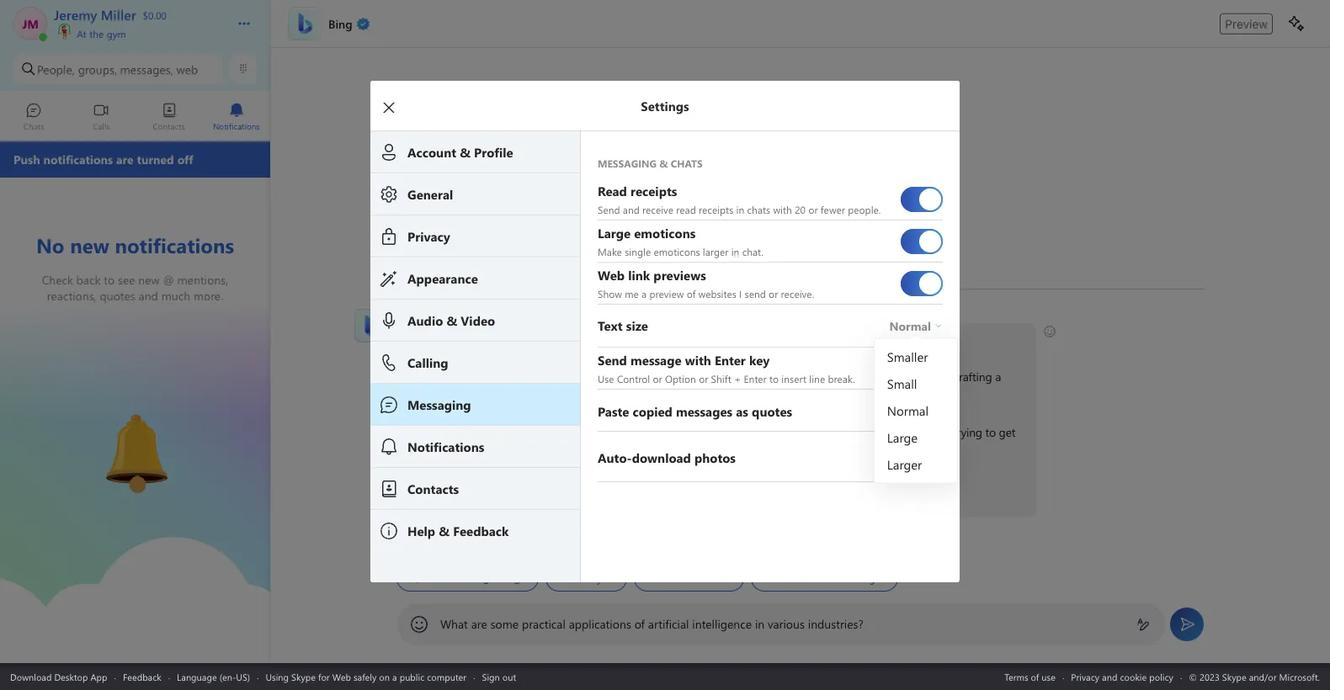 Task type: vqa. For each thing, say whether or not it's contained in the screenshot.
Preview
yes



Task type: describe. For each thing, give the bounding box(es) containing it.
trying
[[953, 424, 983, 440]]

of inside ask me any type of question, like finding vegan restaurants in cambridge, itinerary for your trip to europe or drafting a story for curious kids. in groups, remember to mention me with @bing. i'm an ai preview, so i'm still learning. sometimes i might say something weird. don't get mad at me, i'm just trying to get better! if you want to start over, type
[[492, 369, 502, 385]]

a inside button
[[590, 572, 595, 585]]

a right on
[[392, 671, 397, 683]]

weather?
[[694, 572, 734, 585]]

privacy and cookie policy
[[1071, 671, 1174, 683]]

applications
[[569, 616, 631, 632]]

how did the universe begin? button
[[752, 565, 899, 592]]

0 horizontal spatial for
[[318, 671, 330, 683]]

people, groups, messages, web
[[37, 61, 198, 77]]

if
[[406, 480, 412, 496]]

chats
[[747, 203, 771, 216]]

3 i'm from the left
[[913, 424, 929, 440]]

a right report
[[855, 480, 861, 496]]

privacy
[[1071, 671, 1100, 683]]

terms
[[1005, 671, 1029, 683]]

show
[[598, 287, 622, 300]]

insert
[[782, 372, 807, 385]]

at the gym button
[[54, 24, 221, 40]]

ai
[[440, 424, 450, 440]]

some
[[491, 616, 519, 632]]

hey, this is bing ! how can i help you today?
[[406, 332, 628, 348]]

at
[[879, 424, 889, 440]]

ask me any type of question, like finding vegan restaurants in cambridge, itinerary for your trip to europe or drafting a story for curious kids. in groups, remember to mention me with @bing. i'm an ai preview, so i'm still learning. sometimes i might say something weird. don't get mad at me, i'm just trying to get better! if you want to start over, type
[[406, 369, 1019, 496]]

of left artificial
[[635, 616, 645, 632]]

people,
[[37, 61, 75, 77]]

begin?
[[858, 572, 888, 585]]

or right 20
[[809, 203, 818, 216]]

what's the weather? button
[[634, 565, 745, 592]]

various
[[768, 616, 805, 632]]

newtopic
[[556, 480, 603, 496]]

read
[[676, 203, 696, 216]]

receive
[[643, 203, 674, 216]]

learning.
[[550, 424, 594, 440]]

.
[[603, 480, 606, 496]]

0 vertical spatial type
[[467, 369, 489, 385]]

0 horizontal spatial just
[[799, 480, 817, 496]]

a inside ask me any type of question, like finding vegan restaurants in cambridge, itinerary for your trip to europe or drafting a story for curious kids. in groups, remember to mention me with @bing. i'm an ai preview, so i'm still learning. sometimes i might say something weird. don't get mad at me, i'm just trying to get better! if you want to start over, type
[[995, 369, 1001, 385]]

1 vertical spatial type
[[531, 480, 553, 496]]

preview
[[1225, 16, 1268, 31]]

1 get from the left
[[834, 424, 851, 440]]

people, groups, messages, web button
[[13, 54, 223, 84]]

Auto-download photos checkbox
[[901, 437, 943, 476]]

in left chats
[[736, 203, 745, 216]]

me for type
[[427, 369, 443, 385]]

web
[[176, 61, 198, 77]]

like
[[554, 369, 571, 385]]

preview,
[[453, 424, 494, 440]]

better!
[[406, 443, 439, 459]]

cookie
[[1120, 671, 1147, 683]]

using
[[266, 671, 289, 683]]

option
[[665, 372, 696, 385]]

curious
[[451, 387, 488, 403]]

to left start
[[465, 480, 475, 496]]

an
[[424, 424, 437, 440]]

1 horizontal spatial you
[[570, 332, 589, 348]]

Read receipts, Send and receive read receipts in chats with 20 or fewer people. checkbox
[[901, 180, 943, 219]]

policy
[[1150, 671, 1174, 683]]

industries?
[[808, 616, 864, 632]]

privacy and cookie policy link
[[1071, 671, 1174, 683]]

bing,
[[397, 308, 419, 322]]

Type a message text field
[[440, 616, 1123, 632]]

send
[[745, 287, 766, 300]]

receive.
[[781, 287, 814, 300]]

download desktop app link
[[10, 671, 107, 683]]

download desktop app
[[10, 671, 107, 683]]

1 vertical spatial for
[[434, 387, 448, 403]]

feedback,
[[748, 480, 796, 496]]

sign
[[482, 671, 500, 683]]

(en-
[[219, 671, 236, 683]]

desktop
[[54, 671, 88, 683]]

me down option
[[684, 387, 700, 403]]

or left the shift
[[699, 372, 708, 385]]

to inside messaging dialog
[[770, 372, 779, 385]]

9:24
[[421, 308, 440, 322]]

me right "give"
[[729, 480, 745, 496]]

2 horizontal spatial for
[[823, 369, 837, 385]]

Large emoticons, Make single emoticons larger in chat. checkbox
[[901, 222, 943, 261]]

still
[[530, 424, 547, 440]]

preview
[[650, 287, 684, 300]]

bing, 9:24 am
[[397, 308, 458, 322]]

is
[[451, 332, 459, 348]]

your
[[840, 369, 863, 385]]

@bing.
[[728, 387, 764, 403]]

break.
[[828, 372, 856, 385]]

and for privacy
[[1102, 671, 1118, 683]]

me,
[[892, 424, 910, 440]]

in left "chat."
[[732, 245, 740, 258]]

and for send
[[623, 203, 640, 216]]

fewer
[[821, 203, 845, 216]]

with inside messaging dialog
[[773, 203, 792, 216]]

messaging dialog
[[371, 80, 985, 583]]

1 i'm from the left
[[406, 424, 421, 440]]

send and receive read receipts in chats with 20 or fewer people.
[[598, 203, 881, 216]]

public
[[400, 671, 425, 683]]

2 get from the left
[[999, 424, 1016, 440]]

today?
[[592, 332, 625, 348]]

2 want from the left
[[664, 480, 688, 496]]

what's
[[645, 572, 675, 585]]

did
[[785, 572, 800, 585]]

a inside dialog
[[642, 287, 647, 300]]

0 vertical spatial how
[[492, 332, 515, 348]]

over,
[[504, 480, 528, 496]]

universe
[[819, 572, 856, 585]]

concern.
[[864, 480, 906, 496]]

groups, inside button
[[78, 61, 117, 77]]

want inside ask me any type of question, like finding vegan restaurants in cambridge, itinerary for your trip to europe or drafting a story for curious kids. in groups, remember to mention me with @bing. i'm an ai preview, so i'm still learning. sometimes i might say something weird. don't get mad at me, i'm just trying to get better! if you want to start over, type
[[437, 480, 462, 496]]

at
[[77, 27, 87, 40]]

gym
[[107, 27, 126, 40]]

cambridge,
[[717, 369, 776, 385]]

intelligence
[[692, 616, 752, 632]]

of left the "use"
[[1031, 671, 1039, 683]]

magic
[[500, 572, 528, 585]]

(smileeyes)
[[630, 331, 685, 347]]

make
[[598, 245, 622, 258]]

language (en-us) link
[[177, 671, 250, 683]]

itinerary
[[779, 369, 820, 385]]



Task type: locate. For each thing, give the bounding box(es) containing it.
europe
[[900, 369, 936, 385]]

ask
[[406, 369, 424, 385]]

you
[[570, 332, 589, 348], [415, 480, 434, 496], [642, 480, 661, 496]]

me inside dialog
[[625, 287, 639, 300]]

for left web
[[318, 671, 330, 683]]

how inside button
[[762, 572, 783, 585]]

something
[[714, 424, 768, 440]]

i'm right so
[[512, 424, 527, 440]]

0 horizontal spatial how
[[492, 332, 515, 348]]

sometimes
[[597, 424, 653, 440]]

or right europe
[[939, 369, 949, 385]]

safely
[[354, 671, 377, 683]]

1 vertical spatial i
[[539, 332, 542, 348]]

with inside ask me any type of question, like finding vegan restaurants in cambridge, itinerary for your trip to europe or drafting a story for curious kids. in groups, remember to mention me with @bing. i'm an ai preview, so i'm still learning. sometimes i might say something weird. don't get mad at me, i'm just trying to get better! if you want to start over, type
[[703, 387, 725, 403]]

computer
[[427, 671, 467, 683]]

mad
[[854, 424, 876, 440]]

0 horizontal spatial and
[[623, 203, 640, 216]]

1 horizontal spatial groups,
[[529, 387, 567, 403]]

1 vertical spatial just
[[799, 480, 817, 496]]

1 vertical spatial and
[[1102, 671, 1118, 683]]

me for preview
[[625, 287, 639, 300]]

want left "give"
[[664, 480, 688, 496]]

for right story
[[434, 387, 448, 403]]

joke
[[598, 572, 616, 585]]

trip
[[866, 369, 883, 385]]

how did the universe begin?
[[762, 572, 888, 585]]

0 vertical spatial with
[[773, 203, 792, 216]]

i
[[739, 287, 742, 300], [539, 332, 542, 348], [656, 424, 659, 440]]

and
[[623, 203, 640, 216], [1102, 671, 1118, 683]]

groups, down at the gym
[[78, 61, 117, 77]]

i left send
[[739, 287, 742, 300]]

0 vertical spatial i
[[739, 287, 742, 300]]

want
[[437, 480, 462, 496], [664, 480, 688, 496]]

2 i'm from the left
[[512, 424, 527, 440]]

bing's
[[468, 572, 497, 585]]

might
[[662, 424, 692, 440]]

1 horizontal spatial with
[[773, 203, 792, 216]]

groups, inside ask me any type of question, like finding vegan restaurants in cambridge, itinerary for your trip to europe or drafting a story for curious kids. in groups, remember to mention me with @bing. i'm an ai preview, so i'm still learning. sometimes i might say something weird. don't get mad at me, i'm just trying to get better! if you want to start over, type
[[529, 387, 567, 403]]

just
[[932, 424, 950, 440], [799, 480, 817, 496]]

say
[[695, 424, 711, 440]]

1 horizontal spatial the
[[677, 572, 692, 585]]

sign out link
[[482, 671, 516, 683]]

0 horizontal spatial groups,
[[78, 61, 117, 77]]

1 horizontal spatial just
[[932, 424, 950, 440]]

the right did
[[802, 572, 816, 585]]

can
[[518, 332, 536, 348]]

1 horizontal spatial and
[[1102, 671, 1118, 683]]

0 horizontal spatial want
[[437, 480, 462, 496]]

or up mention
[[653, 372, 662, 385]]

using skype for web safely on a public computer link
[[266, 671, 467, 683]]

me left any
[[427, 369, 443, 385]]

me right show
[[625, 287, 639, 300]]

type up curious
[[467, 369, 489, 385]]

messages,
[[120, 61, 173, 77]]

use control or option or shift + enter to insert line break.
[[598, 372, 856, 385]]

me
[[625, 287, 639, 300], [427, 369, 443, 385], [684, 387, 700, 403], [729, 480, 745, 496], [574, 572, 588, 585]]

hey,
[[406, 332, 427, 348]]

the right what's
[[677, 572, 692, 585]]

download
[[10, 671, 52, 683]]

the for at
[[89, 27, 104, 40]]

to right trip at right bottom
[[886, 369, 897, 385]]

0 horizontal spatial type
[[467, 369, 489, 385]]

any
[[446, 369, 464, 385]]

Paste copied messages as quotes checkbox
[[901, 391, 943, 430]]

1 horizontal spatial want
[[664, 480, 688, 496]]

send
[[598, 203, 620, 216]]

are
[[471, 616, 487, 632]]

2 vertical spatial for
[[318, 671, 330, 683]]

0 horizontal spatial you
[[415, 480, 434, 496]]

the right at
[[89, 27, 104, 40]]

of up "kids."
[[492, 369, 502, 385]]

in
[[516, 387, 526, 403]]

to right trying on the right bottom
[[986, 424, 996, 440]]

language (en-us)
[[177, 671, 250, 683]]

me for joke
[[574, 572, 588, 585]]

1 horizontal spatial type
[[531, 480, 553, 496]]

and
[[609, 480, 630, 496]]

0 horizontal spatial the
[[89, 27, 104, 40]]

the inside 'button'
[[89, 27, 104, 40]]

to
[[886, 369, 897, 385], [770, 372, 779, 385], [625, 387, 636, 403], [986, 424, 996, 440], [465, 480, 475, 496], [691, 480, 702, 496]]

with
[[773, 203, 792, 216], [703, 387, 725, 403]]

am
[[443, 308, 458, 322]]

1 horizontal spatial get
[[999, 424, 1016, 440]]

the for what's
[[677, 572, 692, 585]]

just left report
[[799, 480, 817, 496]]

0 vertical spatial and
[[623, 203, 640, 216]]

control
[[617, 372, 650, 385]]

use
[[598, 372, 614, 385]]

of right preview
[[687, 287, 696, 300]]

i'm
[[406, 424, 421, 440], [512, 424, 527, 440], [913, 424, 929, 440]]

i'm right the "me,"
[[913, 424, 929, 440]]

1 horizontal spatial for
[[434, 387, 448, 403]]

1 vertical spatial how
[[762, 572, 783, 585]]

1 horizontal spatial i'm
[[512, 424, 527, 440]]

0 horizontal spatial i'm
[[406, 424, 421, 440]]

1 vertical spatial with
[[703, 387, 725, 403]]

0 horizontal spatial with
[[703, 387, 725, 403]]

i inside dialog
[[739, 287, 742, 300]]

give
[[705, 480, 726, 496]]

1 horizontal spatial how
[[762, 572, 783, 585]]

start
[[478, 480, 501, 496]]

out
[[503, 671, 516, 683]]

0 vertical spatial just
[[932, 424, 950, 440]]

in left various
[[755, 616, 765, 632]]

to right "enter"
[[770, 372, 779, 385]]

how right the !
[[492, 332, 515, 348]]

0 horizontal spatial get
[[834, 424, 851, 440]]

groups, down like
[[529, 387, 567, 403]]

this
[[430, 332, 448, 348]]

a
[[642, 287, 647, 300], [995, 369, 1001, 385], [855, 480, 861, 496], [590, 572, 595, 585], [392, 671, 397, 683]]

you inside ask me any type of question, like finding vegan restaurants in cambridge, itinerary for your trip to europe or drafting a story for curious kids. in groups, remember to mention me with @bing. i'm an ai preview, so i'm still learning. sometimes i might say something weird. don't get mad at me, i'm just trying to get better! if you want to start over, type
[[415, 480, 434, 496]]

a left preview
[[642, 287, 647, 300]]

Web link previews, Show me a preview of websites I send or receive. checkbox
[[901, 264, 943, 303]]

me inside button
[[574, 572, 588, 585]]

in inside ask me any type of question, like finding vegan restaurants in cambridge, itinerary for your trip to europe or drafting a story for curious kids. in groups, remember to mention me with @bing. i'm an ai preview, so i'm still learning. sometimes i might say something weird. don't get mad at me, i'm just trying to get better! if you want to start over, type
[[705, 369, 714, 385]]

+
[[734, 372, 741, 385]]

with down the shift
[[703, 387, 725, 403]]

and left cookie
[[1102, 671, 1118, 683]]

to down control
[[625, 387, 636, 403]]

1 vertical spatial groups,
[[529, 387, 567, 403]]

in left +
[[705, 369, 714, 385]]

don't
[[804, 424, 831, 440]]

for left your
[[823, 369, 837, 385]]

of inside messaging dialog
[[687, 287, 696, 300]]

just inside ask me any type of question, like finding vegan restaurants in cambridge, itinerary for your trip to europe or drafting a story for curious kids. in groups, remember to mention me with @bing. i'm an ai preview, so i'm still learning. sometimes i might say something weird. don't get mad at me, i'm just trying to get better! if you want to start over, type
[[932, 424, 950, 440]]

bing
[[462, 332, 485, 348]]

and inside messaging dialog
[[623, 203, 640, 216]]

you right the help
[[570, 332, 589, 348]]

2 horizontal spatial i
[[739, 287, 742, 300]]

kids.
[[491, 387, 513, 403]]

get right trying on the right bottom
[[999, 424, 1016, 440]]

type right over,
[[531, 480, 553, 496]]

!
[[485, 332, 489, 348]]

line
[[810, 372, 825, 385]]

feedback link
[[123, 671, 161, 683]]

i inside ask me any type of question, like finding vegan restaurants in cambridge, itinerary for your trip to europe or drafting a story for curious kids. in groups, remember to mention me with @bing. i'm an ai preview, so i'm still learning. sometimes i might say something weird. don't get mad at me, i'm just trying to get better! if you want to start over, type
[[656, 424, 659, 440]]

mention
[[639, 387, 681, 403]]

web
[[332, 671, 351, 683]]

so
[[497, 424, 509, 440]]

i right can
[[539, 332, 542, 348]]

in
[[736, 203, 745, 216], [732, 245, 740, 258], [705, 369, 714, 385], [755, 616, 765, 632]]

or right send
[[769, 287, 778, 300]]

to left "give"
[[691, 480, 702, 496]]

newtopic . and if you want to give me feedback, just report a concern.
[[556, 480, 909, 496]]

larger
[[703, 245, 729, 258]]

menu
[[876, 339, 958, 482]]

with left 20
[[773, 203, 792, 216]]

2 horizontal spatial i'm
[[913, 424, 929, 440]]

i left might
[[656, 424, 659, 440]]

a right the drafting
[[995, 369, 1001, 385]]

2 horizontal spatial you
[[642, 480, 661, 496]]

single
[[625, 245, 651, 258]]

1 horizontal spatial i
[[656, 424, 659, 440]]

me right 'tell'
[[574, 572, 588, 585]]

the inside button
[[677, 572, 692, 585]]

2 vertical spatial i
[[656, 424, 659, 440]]

the inside button
[[802, 572, 816, 585]]

vegan
[[613, 369, 643, 385]]

use
[[1042, 671, 1056, 683]]

discover bing's magic
[[424, 572, 528, 585]]

tell me a joke button
[[546, 565, 627, 592]]

weird.
[[771, 424, 801, 440]]

0 vertical spatial for
[[823, 369, 837, 385]]

a left joke at the left of page
[[590, 572, 595, 585]]

report
[[820, 480, 852, 496]]

you right "if"
[[642, 480, 661, 496]]

on
[[379, 671, 390, 683]]

0 vertical spatial groups,
[[78, 61, 117, 77]]

terms of use
[[1005, 671, 1056, 683]]

0 horizontal spatial i
[[539, 332, 542, 348]]

terms of use link
[[1005, 671, 1056, 683]]

and right send at the top left
[[623, 203, 640, 216]]

Send message with Enter key, Use Control or Option or Shift + Enter to insert line break. checkbox
[[901, 349, 943, 388]]

you right 'if'
[[415, 480, 434, 496]]

get left mad
[[834, 424, 851, 440]]

2 horizontal spatial the
[[802, 572, 816, 585]]

if
[[633, 480, 639, 496]]

what's the weather?
[[645, 572, 734, 585]]

how
[[492, 332, 515, 348], [762, 572, 783, 585]]

or inside ask me any type of question, like finding vegan restaurants in cambridge, itinerary for your trip to europe or drafting a story for curious kids. in groups, remember to mention me with @bing. i'm an ai preview, so i'm still learning. sometimes i might say something weird. don't get mad at me, i'm just trying to get better! if you want to start over, type
[[939, 369, 949, 385]]

receipts
[[699, 203, 734, 216]]

discover
[[424, 572, 465, 585]]

what are some practical applications of artificial intelligence in various industries?
[[440, 616, 864, 632]]

20
[[795, 203, 806, 216]]

how left did
[[762, 572, 783, 585]]

want left start
[[437, 480, 462, 496]]

tab list
[[0, 95, 270, 141]]

just left trying on the right bottom
[[932, 424, 950, 440]]

i'm left an
[[406, 424, 421, 440]]

1 want from the left
[[437, 480, 462, 496]]



